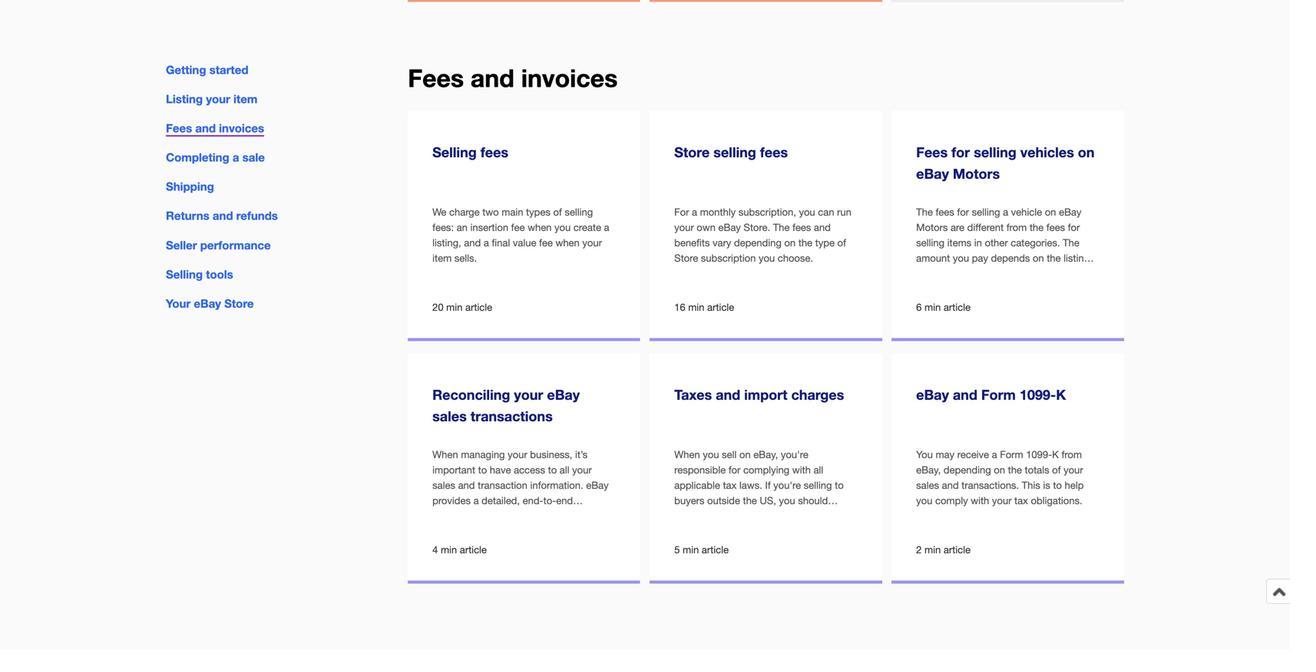 Task type: describe. For each thing, give the bounding box(es) containing it.
min for fees for selling vehicles on ebay motors
[[925, 301, 941, 313]]

choose.
[[778, 252, 813, 264]]

on inside "fees for selling vehicles on ebay motors"
[[1078, 144, 1095, 160]]

tools
[[206, 268, 233, 281]]

0 vertical spatial the
[[916, 206, 933, 218]]

shipping link
[[166, 180, 214, 194]]

0 horizontal spatial fee
[[511, 222, 525, 234]]

run
[[837, 206, 852, 218]]

they
[[824, 526, 843, 538]]

they'll
[[713, 526, 739, 538]]

selling inside when managing your business, it's important to have access to all your sales and transaction information. ebay provides a detailed, end-to-end breakdown of all your selling activity, so you can make sure your internal records are accurate and up to date.
[[531, 510, 560, 522]]

for
[[674, 206, 689, 218]]

0 horizontal spatial package
[[916, 268, 955, 280]]

article for store selling fees
[[707, 301, 734, 313]]

16 min article
[[674, 301, 734, 313]]

k inside you may receive a form 1099-k from ebay, depending on the totals of your sales and transactions. this is to help you comply with your tax obligations.
[[1052, 449, 1059, 461]]

reconciling your ebay sales transactions
[[432, 387, 580, 425]]

fees up items
[[936, 206, 954, 218]]

fees up categories.
[[1047, 222, 1065, 234]]

responsible
[[674, 464, 726, 476]]

your up fees and invoices link
[[206, 92, 230, 106]]

ebay inside "fees for selling vehicles on ebay motors"
[[916, 165, 949, 182]]

a down premium,
[[1088, 298, 1093, 310]]

outside
[[707, 495, 740, 507]]

2 vertical spatial the
[[1063, 237, 1080, 249]]

value
[[513, 237, 536, 249]]

if
[[765, 480, 771, 492]]

to right the need at the bottom right of page
[[767, 526, 775, 538]]

0 vertical spatial store
[[674, 144, 710, 160]]

selling inside "fees for selling vehicles on ebay motors"
[[974, 144, 1017, 160]]

returns
[[166, 209, 209, 223]]

listing your item
[[166, 92, 258, 106]]

a left vehicle
[[1003, 206, 1008, 218]]

charges inside when you sell on ebay, you're responsible for complying with all applicable tax laws. if you're selling to buyers outside the us, you should inform them about the potential import charges they'll need to pay when they receive their item.
[[674, 526, 710, 538]]

buyers
[[674, 495, 705, 507]]

1 vertical spatial different
[[916, 298, 953, 310]]

you left 'choose.'
[[759, 252, 775, 264]]

–
[[1012, 268, 1017, 280]]

completing
[[166, 151, 229, 164]]

your up up
[[520, 526, 539, 538]]

when for reconciling your ebay sales transactions
[[432, 449, 458, 461]]

with inside you may receive a form 1099-k from ebay, depending on the totals of your sales and transactions. this is to help you comply with your tax obligations.
[[971, 495, 989, 507]]

the inside you may receive a form 1099-k from ebay, depending on the totals of your sales and transactions. this is to help you comply with your tax obligations.
[[1008, 464, 1022, 476]]

min for reconciling your ebay sales transactions
[[441, 544, 457, 556]]

the up premium,
[[1047, 252, 1061, 264]]

your up help at right
[[1064, 464, 1083, 476]]

item.
[[731, 541, 753, 553]]

seller
[[166, 238, 197, 252]]

0 vertical spatial fees
[[408, 63, 464, 92]]

benefits
[[674, 237, 710, 249]]

have
[[490, 464, 511, 476]]

to up they
[[835, 480, 844, 492]]

the inside for a monthly subscription, you can run your own ebay store. the fees and benefits vary depending on the type of store subscription you choose.
[[798, 237, 813, 249]]

can inside for a monthly subscription, you can run your own ebay store. the fees and benefits vary depending on the type of store subscription you choose.
[[818, 206, 834, 218]]

on right vehicle
[[1045, 206, 1056, 218]]

motors inside 'the fees for selling a vehicle on ebay motors are different from the fees for selling items in other categories. the amount you pay depends on the listing package you choose – basic, premium, or plus. each listing package offers different levels of bundled features for a set fee.'
[[916, 222, 948, 234]]

when inside when you sell on ebay, you're responsible for complying with all applicable tax laws. if you're selling to buyers outside the us, you should inform them about the potential import charges they'll need to pay when they receive their item.
[[797, 526, 821, 538]]

obligations.
[[1031, 495, 1083, 507]]

getting
[[166, 63, 206, 77]]

set
[[916, 314, 930, 326]]

when managing your business, it's important to have access to all your sales and transaction information. ebay provides a detailed, end-to-end breakdown of all your selling activity, so you can make sure your internal records are accurate and up to date.
[[432, 449, 611, 553]]

refunds
[[236, 209, 278, 223]]

subscription,
[[739, 206, 796, 218]]

your inside we charge two main types of selling fees: an insertion fee when you create a listing, and a final value fee when your item sells.
[[582, 237, 602, 249]]

information.
[[530, 480, 583, 492]]

from inside you may receive a form 1099-k from ebay, depending on the totals of your sales and transactions. this is to help you comply with your tax obligations.
[[1062, 449, 1082, 461]]

listing your item link
[[166, 92, 258, 106]]

motors inside "fees for selling vehicles on ebay motors"
[[953, 165, 1000, 182]]

sale
[[242, 151, 265, 164]]

are inside when managing your business, it's important to have access to all your sales and transaction information. ebay provides a detailed, end-to-end breakdown of all your selling activity, so you can make sure your internal records are accurate and up to date.
[[432, 541, 446, 553]]

levels
[[956, 298, 981, 310]]

0 vertical spatial when
[[528, 222, 552, 234]]

offers
[[1048, 283, 1073, 295]]

your up access
[[508, 449, 527, 461]]

ebay inside when managing your business, it's important to have access to all your sales and transaction information. ebay provides a detailed, end-to-end breakdown of all your selling activity, so you can make sure your internal records are accurate and up to date.
[[586, 480, 609, 492]]

plus.
[[928, 283, 950, 295]]

seller performance link
[[166, 238, 271, 252]]

about
[[731, 510, 757, 522]]

1 horizontal spatial different
[[967, 222, 1004, 234]]

20 min article
[[432, 301, 492, 313]]

vehicles
[[1020, 144, 1074, 160]]

0 horizontal spatial all
[[496, 510, 506, 522]]

1 vertical spatial fees
[[166, 121, 192, 135]]

returns and refunds
[[166, 209, 278, 223]]

a left final
[[484, 237, 489, 249]]

their
[[709, 541, 729, 553]]

all for reconciling your ebay sales transactions
[[560, 464, 570, 476]]

internal
[[542, 526, 575, 538]]

article for fees for selling vehicles on ebay motors
[[944, 301, 971, 313]]

on down categories.
[[1033, 252, 1044, 264]]

a right "create"
[[604, 222, 609, 234]]

1 vertical spatial you're
[[773, 480, 801, 492]]

to right up
[[525, 541, 533, 553]]

0 vertical spatial import
[[744, 387, 788, 403]]

transactions.
[[962, 480, 1019, 492]]

two
[[482, 206, 499, 218]]

end-
[[523, 495, 543, 507]]

applicable
[[674, 480, 720, 492]]

6
[[916, 301, 922, 313]]

so
[[599, 510, 609, 522]]

receive inside when you sell on ebay, you're responsible for complying with all applicable tax laws. if you're selling to buyers outside the us, you should inform them about the potential import charges they'll need to pay when they receive their item.
[[674, 541, 706, 553]]

1 horizontal spatial fee
[[539, 237, 553, 249]]

selling tools link
[[166, 268, 233, 281]]

2 vertical spatial store
[[224, 297, 254, 311]]

provides
[[432, 495, 471, 507]]

depending inside for a monthly subscription, you can run your own ebay store. the fees and benefits vary depending on the type of store subscription you choose.
[[734, 237, 782, 249]]

need
[[742, 526, 764, 538]]

0 vertical spatial listing
[[1064, 252, 1090, 264]]

records
[[578, 526, 611, 538]]

of inside you may receive a form 1099-k from ebay, depending on the totals of your sales and transactions. this is to help you comply with your tax obligations.
[[1052, 464, 1061, 476]]

up
[[510, 541, 522, 553]]

comply
[[935, 495, 968, 507]]

end
[[556, 495, 573, 507]]

your
[[166, 297, 191, 311]]

item inside we charge two main types of selling fees: an insertion fee when you create a listing, and a final value fee when your item sells.
[[432, 252, 452, 264]]

type
[[815, 237, 835, 249]]

we charge two main types of selling fees: an insertion fee when you create a listing, and a final value fee when your item sells.
[[432, 206, 609, 264]]

1 vertical spatial invoices
[[219, 121, 264, 135]]

started
[[209, 63, 248, 77]]

own
[[697, 222, 716, 234]]

ebay inside 'the fees for selling a vehicle on ebay motors are different from the fees for selling items in other categories. the amount you pay depends on the listing package you choose – basic, premium, or plus. each listing package offers different levels of bundled features for a set fee.'
[[1059, 206, 1082, 218]]

charge
[[449, 206, 480, 218]]

min for store selling fees
[[688, 301, 705, 313]]

0 vertical spatial form
[[981, 387, 1016, 403]]

and inside we charge two main types of selling fees: an insertion fee when you create a listing, and a final value fee when your item sells.
[[464, 237, 481, 249]]

you down items
[[953, 252, 969, 264]]

to down managing
[[478, 464, 487, 476]]

to down business,
[[548, 464, 557, 476]]

selling up amount
[[916, 237, 945, 249]]

selling inside when you sell on ebay, you're responsible for complying with all applicable tax laws. if you're selling to buyers outside the us, you should inform them about the potential import charges they'll need to pay when they receive their item.
[[804, 480, 832, 492]]

you
[[916, 449, 933, 461]]

ebay and form 1099-k
[[916, 387, 1066, 403]]

on inside for a monthly subscription, you can run your own ebay store. the fees and benefits vary depending on the type of store subscription you choose.
[[784, 237, 796, 249]]

depending inside you may receive a form 1099-k from ebay, depending on the totals of your sales and transactions. this is to help you comply with your tax obligations.
[[944, 464, 991, 476]]

vehicle
[[1011, 206, 1042, 218]]

ebay right your
[[194, 297, 221, 311]]

complying
[[743, 464, 790, 476]]

your up sure on the bottom of page
[[509, 510, 529, 522]]

depends
[[991, 252, 1030, 264]]

completing a sale
[[166, 151, 265, 164]]

receive inside you may receive a form 1099-k from ebay, depending on the totals of your sales and transactions. this is to help you comply with your tax obligations.
[[957, 449, 989, 461]]

types
[[526, 206, 551, 218]]

1 vertical spatial listing
[[978, 283, 1004, 295]]

sell
[[722, 449, 737, 461]]

you left sell
[[703, 449, 719, 461]]

a left 'sale'
[[233, 151, 239, 164]]

2
[[916, 544, 922, 556]]

may
[[936, 449, 955, 461]]

for inside "fees for selling vehicles on ebay motors"
[[952, 144, 970, 160]]

items
[[947, 237, 972, 249]]

6 min article
[[916, 301, 971, 313]]

listing
[[166, 92, 203, 106]]

performance
[[200, 238, 271, 252]]

min for ebay and form 1099-k
[[925, 544, 941, 556]]

shipping
[[166, 180, 214, 194]]

for inside when you sell on ebay, you're responsible for complying with all applicable tax laws. if you're selling to buyers outside the us, you should inform them about the potential import charges they'll need to pay when they receive their item.
[[729, 464, 741, 476]]

form inside you may receive a form 1099-k from ebay, depending on the totals of your sales and transactions. this is to help you comply with your tax obligations.
[[1000, 449, 1023, 461]]

store inside for a monthly subscription, you can run your own ebay store. the fees and benefits vary depending on the type of store subscription you choose.
[[674, 252, 698, 264]]

the down the us,
[[759, 510, 773, 522]]

managing
[[461, 449, 505, 461]]

you may receive a form 1099-k from ebay, depending on the totals of your sales and transactions. this is to help you comply with your tax obligations.
[[916, 449, 1084, 507]]

getting started
[[166, 63, 248, 77]]

your inside for a monthly subscription, you can run your own ebay store. the fees and benefits vary depending on the type of store subscription you choose.
[[674, 222, 694, 234]]



Task type: vqa. For each thing, say whether or not it's contained in the screenshot.
Contact
no



Task type: locate. For each thing, give the bounding box(es) containing it.
listing down choose
[[978, 283, 1004, 295]]

or
[[916, 283, 925, 295]]

0 horizontal spatial charges
[[674, 526, 710, 538]]

a inside when managing your business, it's important to have access to all your sales and transaction information. ebay provides a detailed, end-to-end breakdown of all your selling activity, so you can make sure your internal records are accurate and up to date.
[[474, 495, 479, 507]]

fee.
[[933, 314, 949, 326]]

different up in
[[967, 222, 1004, 234]]

0 horizontal spatial when
[[528, 222, 552, 234]]

on right vehicles
[[1078, 144, 1095, 160]]

you inside you may receive a form 1099-k from ebay, depending on the totals of your sales and transactions. this is to help you comply with your tax obligations.
[[916, 495, 933, 507]]

item down the started
[[234, 92, 258, 106]]

min right the 5
[[683, 544, 699, 556]]

1 vertical spatial from
[[1062, 449, 1082, 461]]

a right for
[[692, 206, 697, 218]]

0 horizontal spatial depending
[[734, 237, 782, 249]]

on up 'choose.'
[[784, 237, 796, 249]]

getting started link
[[166, 63, 248, 77]]

the down laws.
[[743, 495, 757, 507]]

0 vertical spatial ebay,
[[754, 449, 778, 461]]

0 vertical spatial package
[[916, 268, 955, 280]]

of inside we charge two main types of selling fees: an insertion fee when you create a listing, and a final value fee when your item sells.
[[553, 206, 562, 218]]

1 horizontal spatial tax
[[1015, 495, 1028, 507]]

0 vertical spatial receive
[[957, 449, 989, 461]]

1 vertical spatial selling
[[166, 268, 203, 281]]

of inside for a monthly subscription, you can run your own ebay store. the fees and benefits vary depending on the type of store subscription you choose.
[[838, 237, 846, 249]]

import up they
[[818, 510, 846, 522]]

and inside for a monthly subscription, you can run your own ebay store. the fees and benefits vary depending on the type of store subscription you choose.
[[814, 222, 831, 234]]

1 vertical spatial form
[[1000, 449, 1023, 461]]

ebay up so
[[586, 480, 609, 492]]

sales up comply on the bottom
[[916, 480, 939, 492]]

breakdown
[[432, 510, 482, 522]]

20
[[432, 301, 444, 313]]

taxes and import charges
[[674, 387, 844, 403]]

a
[[233, 151, 239, 164], [692, 206, 697, 218], [1003, 206, 1008, 218], [604, 222, 609, 234], [484, 237, 489, 249], [1088, 298, 1093, 310], [992, 449, 997, 461], [474, 495, 479, 507]]

1 horizontal spatial package
[[1007, 283, 1045, 295]]

the up categories.
[[1030, 222, 1044, 234]]

article for ebay and form 1099-k
[[944, 544, 971, 556]]

choose
[[976, 268, 1009, 280]]

fees up subscription,
[[760, 144, 788, 160]]

on right sell
[[739, 449, 751, 461]]

depending
[[734, 237, 782, 249], [944, 464, 991, 476]]

of right levels
[[983, 298, 992, 310]]

for a monthly subscription, you can run your own ebay store. the fees and benefits vary depending on the type of store subscription you choose.
[[674, 206, 852, 264]]

can down the breakdown at the bottom left
[[452, 526, 468, 538]]

4
[[432, 544, 438, 556]]

you up each at right
[[957, 268, 974, 280]]

a inside you may receive a form 1099-k from ebay, depending on the totals of your sales and transactions. this is to help you comply with your tax obligations.
[[992, 449, 997, 461]]

ebay, down you
[[916, 464, 941, 476]]

fees inside "fees for selling vehicles on ebay motors"
[[916, 144, 948, 160]]

from down vehicle
[[1007, 222, 1027, 234]]

when for taxes and import charges
[[674, 449, 700, 461]]

1 vertical spatial the
[[773, 222, 790, 234]]

0 vertical spatial different
[[967, 222, 1004, 234]]

0 horizontal spatial tax
[[723, 480, 737, 492]]

when up responsible
[[674, 449, 700, 461]]

import right taxes
[[744, 387, 788, 403]]

are inside 'the fees for selling a vehicle on ebay motors are different from the fees for selling items in other categories. the amount you pay depends on the listing package you choose – basic, premium, or plus. each listing package offers different levels of bundled features for a set fee.'
[[951, 222, 965, 234]]

your down it's
[[572, 464, 592, 476]]

1 vertical spatial item
[[432, 252, 452, 264]]

1099-
[[1020, 387, 1056, 403], [1026, 449, 1052, 461]]

your
[[206, 92, 230, 106], [674, 222, 694, 234], [582, 237, 602, 249], [514, 387, 543, 403], [508, 449, 527, 461], [572, 464, 592, 476], [1064, 464, 1083, 476], [992, 495, 1012, 507], [509, 510, 529, 522], [520, 526, 539, 538]]

0 vertical spatial pay
[[972, 252, 988, 264]]

of right totals
[[1052, 464, 1061, 476]]

0 horizontal spatial with
[[792, 464, 811, 476]]

all down detailed,
[[496, 510, 506, 522]]

0 vertical spatial fee
[[511, 222, 525, 234]]

you up type
[[799, 206, 815, 218]]

16
[[674, 301, 686, 313]]

all up should
[[814, 464, 823, 476]]

article right 20
[[465, 301, 492, 313]]

when you sell on ebay, you're responsible for complying with all applicable tax laws. if you're selling to buyers outside the us, you should inform them about the potential import charges they'll need to pay when they receive their item.
[[674, 449, 846, 553]]

1 vertical spatial can
[[452, 526, 468, 538]]

different down plus.
[[916, 298, 953, 310]]

your down transactions. on the right bottom of page
[[992, 495, 1012, 507]]

selling up charge
[[432, 144, 477, 160]]

you up the 4
[[432, 526, 449, 538]]

from inside 'the fees for selling a vehicle on ebay motors are different from the fees for selling items in other categories. the amount you pay depends on the listing package you choose – basic, premium, or plus. each listing package offers different levels of bundled features for a set fee.'
[[1007, 222, 1027, 234]]

basic,
[[1020, 268, 1047, 280]]

1 horizontal spatial listing
[[1064, 252, 1090, 264]]

0 vertical spatial 1099-
[[1020, 387, 1056, 403]]

you inside we charge two main types of selling fees: an insertion fee when you create a listing, and a final value fee when your item sells.
[[555, 222, 571, 234]]

store selling fees
[[674, 144, 788, 160]]

min for taxes and import charges
[[683, 544, 699, 556]]

from
[[1007, 222, 1027, 234], [1062, 449, 1082, 461]]

1 horizontal spatial can
[[818, 206, 834, 218]]

form
[[981, 387, 1016, 403], [1000, 449, 1023, 461]]

1 vertical spatial k
[[1052, 449, 1059, 461]]

your up transactions
[[514, 387, 543, 403]]

are
[[951, 222, 965, 234], [432, 541, 446, 553]]

package down amount
[[916, 268, 955, 280]]

sales inside you may receive a form 1099-k from ebay, depending on the totals of your sales and transactions. this is to help you comply with your tax obligations.
[[916, 480, 939, 492]]

pay down in
[[972, 252, 988, 264]]

0 horizontal spatial ebay,
[[754, 449, 778, 461]]

1 vertical spatial fee
[[539, 237, 553, 249]]

tax inside when you sell on ebay, you're responsible for complying with all applicable tax laws. if you're selling to buyers outside the us, you should inform them about the potential import charges they'll need to pay when they receive their item.
[[723, 480, 737, 492]]

ebay up items
[[916, 165, 949, 182]]

final
[[492, 237, 510, 249]]

min right 16 on the top right of the page
[[688, 301, 705, 313]]

us,
[[760, 495, 776, 507]]

fee down the main
[[511, 222, 525, 234]]

1 vertical spatial motors
[[916, 222, 948, 234]]

0 horizontal spatial can
[[452, 526, 468, 538]]

insertion
[[470, 222, 508, 234]]

you left comply on the bottom
[[916, 495, 933, 507]]

potential
[[776, 510, 815, 522]]

ebay, up the complying
[[754, 449, 778, 461]]

accurate
[[449, 541, 488, 553]]

1 horizontal spatial depending
[[944, 464, 991, 476]]

laws.
[[739, 480, 762, 492]]

2 vertical spatial when
[[797, 526, 821, 538]]

fee right 'value'
[[539, 237, 553, 249]]

a up transactions. on the right bottom of page
[[992, 449, 997, 461]]

0 vertical spatial you're
[[781, 449, 808, 461]]

1 horizontal spatial with
[[971, 495, 989, 507]]

0 vertical spatial motors
[[953, 165, 1000, 182]]

0 vertical spatial from
[[1007, 222, 1027, 234]]

all up information.
[[560, 464, 570, 476]]

selling for selling fees
[[432, 144, 477, 160]]

selling up in
[[972, 206, 1000, 218]]

1 horizontal spatial when
[[556, 237, 580, 249]]

fees
[[481, 144, 508, 160], [760, 144, 788, 160], [936, 206, 954, 218], [793, 222, 811, 234], [1047, 222, 1065, 234]]

selling for selling tools
[[166, 268, 203, 281]]

when down types
[[528, 222, 552, 234]]

pay inside when you sell on ebay, you're responsible for complying with all applicable tax laws. if you're selling to buyers outside the us, you should inform them about the potential import charges they'll need to pay when they receive their item.
[[778, 526, 795, 538]]

your ebay store link
[[166, 297, 254, 311]]

the fees for selling a vehicle on ebay motors are different from the fees for selling items in other categories. the amount you pay depends on the listing package you choose – basic, premium, or plus. each listing package offers different levels of bundled features for a set fee.
[[916, 206, 1093, 326]]

from up help at right
[[1062, 449, 1082, 461]]

sales inside reconciling your ebay sales transactions
[[432, 408, 467, 425]]

fees:
[[432, 222, 454, 234]]

0 horizontal spatial are
[[432, 541, 446, 553]]

receive
[[957, 449, 989, 461], [674, 541, 706, 553]]

an
[[457, 222, 468, 234]]

0 vertical spatial depending
[[734, 237, 782, 249]]

selling up 'monthly' on the top
[[714, 144, 756, 160]]

on inside you may receive a form 1099-k from ebay, depending on the totals of your sales and transactions. this is to help you comply with your tax obligations.
[[994, 464, 1005, 476]]

ebay, inside you may receive a form 1099-k from ebay, depending on the totals of your sales and transactions. this is to help you comply with your tax obligations.
[[916, 464, 941, 476]]

transactions
[[471, 408, 553, 425]]

with inside when you sell on ebay, you're responsible for complying with all applicable tax laws. if you're selling to buyers outside the us, you should inform them about the potential import charges they'll need to pay when they receive their item.
[[792, 464, 811, 476]]

sure
[[498, 526, 517, 538]]

2 when from the left
[[674, 449, 700, 461]]

you
[[799, 206, 815, 218], [555, 222, 571, 234], [759, 252, 775, 264], [953, 252, 969, 264], [957, 268, 974, 280], [703, 449, 719, 461], [779, 495, 795, 507], [916, 495, 933, 507], [432, 526, 449, 538]]

1 vertical spatial depending
[[944, 464, 991, 476]]

0 vertical spatial are
[[951, 222, 965, 234]]

1 vertical spatial are
[[432, 541, 446, 553]]

totals
[[1025, 464, 1049, 476]]

selling left vehicles
[[974, 144, 1017, 160]]

0 vertical spatial tax
[[723, 480, 737, 492]]

selling
[[432, 144, 477, 160], [166, 268, 203, 281]]

1 horizontal spatial motors
[[953, 165, 1000, 182]]

0 vertical spatial invoices
[[521, 63, 618, 92]]

1 horizontal spatial from
[[1062, 449, 1082, 461]]

the down subscription,
[[773, 222, 790, 234]]

sells.
[[454, 252, 477, 264]]

item
[[234, 92, 258, 106], [432, 252, 452, 264]]

sales down reconciling
[[432, 408, 467, 425]]

we
[[432, 206, 447, 218]]

0 vertical spatial selling
[[432, 144, 477, 160]]

tax up the outside
[[723, 480, 737, 492]]

create
[[574, 222, 601, 234]]

when down "create"
[[556, 237, 580, 249]]

are left accurate
[[432, 541, 446, 553]]

2 horizontal spatial the
[[1063, 237, 1080, 249]]

your inside reconciling your ebay sales transactions
[[514, 387, 543, 403]]

ebay inside for a monthly subscription, you can run your own ebay store. the fees and benefits vary depending on the type of store subscription you choose.
[[718, 222, 741, 234]]

your ebay store
[[166, 297, 254, 311]]

1 horizontal spatial ebay,
[[916, 464, 941, 476]]

1 horizontal spatial invoices
[[521, 63, 618, 92]]

article right 16 on the top right of the page
[[707, 301, 734, 313]]

of
[[553, 206, 562, 218], [838, 237, 846, 249], [983, 298, 992, 310], [1052, 464, 1061, 476], [485, 510, 494, 522]]

2 vertical spatial fees
[[916, 144, 948, 160]]

taxes
[[674, 387, 712, 403]]

min right the 4
[[441, 544, 457, 556]]

fees up two
[[481, 144, 508, 160]]

sales inside when managing your business, it's important to have access to all your sales and transaction information. ebay provides a detailed, end-to-end breakdown of all your selling activity, so you can make sure your internal records are accurate and up to date.
[[432, 480, 455, 492]]

the
[[916, 206, 933, 218], [773, 222, 790, 234], [1063, 237, 1080, 249]]

1 vertical spatial tax
[[1015, 495, 1028, 507]]

1 vertical spatial ebay,
[[916, 464, 941, 476]]

0 horizontal spatial item
[[234, 92, 258, 106]]

returns and refunds link
[[166, 209, 278, 223]]

min right 2 on the bottom of the page
[[925, 544, 941, 556]]

your down "create"
[[582, 237, 602, 249]]

1 horizontal spatial fees
[[408, 63, 464, 92]]

ebay up 'vary'
[[718, 222, 741, 234]]

ebay up you
[[916, 387, 949, 403]]

min right 20
[[446, 301, 463, 313]]

fees for selling vehicles on ebay motors
[[916, 144, 1095, 182]]

1 horizontal spatial selling
[[432, 144, 477, 160]]

package down basic,
[[1007, 283, 1045, 295]]

of inside 'the fees for selling a vehicle on ebay motors are different from the fees for selling items in other categories. the amount you pay depends on the listing package you choose – basic, premium, or plus. each listing package offers different levels of bundled features for a set fee.'
[[983, 298, 992, 310]]

0 vertical spatial can
[[818, 206, 834, 218]]

min for selling fees
[[446, 301, 463, 313]]

to-
[[543, 495, 556, 507]]

fees up 'choose.'
[[793, 222, 811, 234]]

different
[[967, 222, 1004, 234], [916, 298, 953, 310]]

0 horizontal spatial when
[[432, 449, 458, 461]]

of right type
[[838, 237, 846, 249]]

tax
[[723, 480, 737, 492], [1015, 495, 1028, 507]]

5
[[674, 544, 680, 556]]

article down each at right
[[944, 301, 971, 313]]

pay inside 'the fees for selling a vehicle on ebay motors are different from the fees for selling items in other categories. the amount you pay depends on the listing package you choose – basic, premium, or plus. each listing package offers different levels of bundled features for a set fee.'
[[972, 252, 988, 264]]

the up amount
[[916, 206, 933, 218]]

0 horizontal spatial different
[[916, 298, 953, 310]]

all inside when you sell on ebay, you're responsible for complying with all applicable tax laws. if you're selling to buyers outside the us, you should inform them about the potential import charges they'll need to pay when they receive their item.
[[814, 464, 823, 476]]

the up 'choose.'
[[798, 237, 813, 249]]

0 vertical spatial item
[[234, 92, 258, 106]]

1 when from the left
[[432, 449, 458, 461]]

detailed,
[[482, 495, 520, 507]]

1 vertical spatial import
[[818, 510, 846, 522]]

invoices
[[521, 63, 618, 92], [219, 121, 264, 135]]

activity,
[[562, 510, 596, 522]]

are up items
[[951, 222, 965, 234]]

article for selling fees
[[465, 301, 492, 313]]

1 horizontal spatial import
[[818, 510, 846, 522]]

on inside when you sell on ebay, you're responsible for complying with all applicable tax laws. if you're selling to buyers outside the us, you should inform them about the potential import charges they'll need to pay when they receive their item.
[[739, 449, 751, 461]]

is
[[1043, 480, 1050, 492]]

to inside you may receive a form 1099-k from ebay, depending on the totals of your sales and transactions. this is to help you comply with your tax obligations.
[[1053, 480, 1062, 492]]

1 vertical spatial receive
[[674, 541, 706, 553]]

0 horizontal spatial the
[[773, 222, 790, 234]]

and inside you may receive a form 1099-k from ebay, depending on the totals of your sales and transactions. this is to help you comply with your tax obligations.
[[942, 480, 959, 492]]

when inside when managing your business, it's important to have access to all your sales and transaction information. ebay provides a detailed, end-to-end breakdown of all your selling activity, so you can make sure your internal records are accurate and up to date.
[[432, 449, 458, 461]]

main
[[502, 206, 523, 218]]

when down potential
[[797, 526, 821, 538]]

1 horizontal spatial the
[[916, 206, 933, 218]]

0 horizontal spatial motors
[[916, 222, 948, 234]]

you inside when managing your business, it's important to have access to all your sales and transaction information. ebay provides a detailed, end-to-end breakdown of all your selling activity, so you can make sure your internal records are accurate and up to date.
[[432, 526, 449, 538]]

listing,
[[432, 237, 461, 249]]

1 horizontal spatial charges
[[791, 387, 844, 403]]

when
[[528, 222, 552, 234], [556, 237, 580, 249], [797, 526, 821, 538]]

1 vertical spatial with
[[971, 495, 989, 507]]

business,
[[530, 449, 572, 461]]

article for taxes and import charges
[[702, 544, 729, 556]]

of up the make
[[485, 510, 494, 522]]

can left run
[[818, 206, 834, 218]]

of inside when managing your business, it's important to have access to all your sales and transaction information. ebay provides a detailed, end-to-end breakdown of all your selling activity, so you can make sure your internal records are accurate and up to date.
[[485, 510, 494, 522]]

with up should
[[792, 464, 811, 476]]

1 horizontal spatial when
[[674, 449, 700, 461]]

when inside when you sell on ebay, you're responsible for complying with all applicable tax laws. if you're selling to buyers outside the us, you should inform them about the potential import charges they'll need to pay when they receive their item.
[[674, 449, 700, 461]]

tax inside you may receive a form 1099-k from ebay, depending on the totals of your sales and transactions. this is to help you comply with your tax obligations.
[[1015, 495, 1028, 507]]

transaction
[[478, 480, 528, 492]]

0 vertical spatial with
[[792, 464, 811, 476]]

ebay inside reconciling your ebay sales transactions
[[547, 387, 580, 403]]

1 horizontal spatial item
[[432, 252, 452, 264]]

1099- inside you may receive a form 1099-k from ebay, depending on the totals of your sales and transactions. this is to help you comply with your tax obligations.
[[1026, 449, 1052, 461]]

all for taxes and import charges
[[814, 464, 823, 476]]

motors
[[953, 165, 1000, 182], [916, 222, 948, 234]]

you up potential
[[779, 495, 795, 507]]

reconciling
[[432, 387, 510, 403]]

article right 2 on the bottom of the page
[[944, 544, 971, 556]]

1 horizontal spatial fees and invoices
[[408, 63, 618, 92]]

selling inside we charge two main types of selling fees: an insertion fee when you create a listing, and a final value fee when your item sells.
[[565, 206, 593, 218]]

fees and invoices
[[408, 63, 618, 92], [166, 121, 264, 135]]

you're right if
[[773, 480, 801, 492]]

import inside when you sell on ebay, you're responsible for complying with all applicable tax laws. if you're selling to buyers outside the us, you should inform them about the potential import charges they'll need to pay when they receive their item.
[[818, 510, 846, 522]]

selling up should
[[804, 480, 832, 492]]

0 vertical spatial charges
[[791, 387, 844, 403]]

1 vertical spatial 1099-
[[1026, 449, 1052, 461]]

on up transactions. on the right bottom of page
[[994, 464, 1005, 476]]

2 horizontal spatial all
[[814, 464, 823, 476]]

should
[[798, 495, 828, 507]]

ebay, inside when you sell on ebay, you're responsible for complying with all applicable tax laws. if you're selling to buyers outside the us, you should inform them about the potential import charges they'll need to pay when they receive their item.
[[754, 449, 778, 461]]

date.
[[536, 541, 559, 553]]

min
[[446, 301, 463, 313], [688, 301, 705, 313], [925, 301, 941, 313], [441, 544, 457, 556], [683, 544, 699, 556], [925, 544, 941, 556]]

2 horizontal spatial when
[[797, 526, 821, 538]]

a inside for a monthly subscription, you can run your own ebay store. the fees and benefits vary depending on the type of store subscription you choose.
[[692, 206, 697, 218]]

article for reconciling your ebay sales transactions
[[460, 544, 487, 556]]

of right types
[[553, 206, 562, 218]]

fees inside for a monthly subscription, you can run your own ebay store. the fees and benefits vary depending on the type of store subscription you choose.
[[793, 222, 811, 234]]

categories.
[[1011, 237, 1060, 249]]

0 horizontal spatial listing
[[978, 283, 1004, 295]]

1 vertical spatial package
[[1007, 283, 1045, 295]]

seller performance
[[166, 238, 271, 252]]

depending down store.
[[734, 237, 782, 249]]

each
[[953, 283, 975, 295]]

2 horizontal spatial fees
[[916, 144, 948, 160]]

your down for
[[674, 222, 694, 234]]

0 horizontal spatial import
[[744, 387, 788, 403]]

1 horizontal spatial are
[[951, 222, 965, 234]]

selling up "create"
[[565, 206, 593, 218]]

0 horizontal spatial invoices
[[219, 121, 264, 135]]

store.
[[744, 222, 770, 234]]

the inside for a monthly subscription, you can run your own ebay store. the fees and benefits vary depending on the type of store subscription you choose.
[[773, 222, 790, 234]]

listing up premium,
[[1064, 252, 1090, 264]]

subscription
[[701, 252, 756, 264]]

can inside when managing your business, it's important to have access to all your sales and transaction information. ebay provides a detailed, end-to-end breakdown of all your selling activity, so you can make sure your internal records are accurate and up to date.
[[452, 526, 468, 538]]

tax down this at the right bottom
[[1015, 495, 1028, 507]]

1 vertical spatial charges
[[674, 526, 710, 538]]

1 vertical spatial fees and invoices
[[166, 121, 264, 135]]

you left "create"
[[555, 222, 571, 234]]

selling down to-
[[531, 510, 560, 522]]

to right is
[[1053, 480, 1062, 492]]

ebay right vehicle
[[1059, 206, 1082, 218]]

motors up in
[[953, 165, 1000, 182]]

0 vertical spatial k
[[1056, 387, 1066, 403]]

0 horizontal spatial fees and invoices
[[166, 121, 264, 135]]

1 horizontal spatial all
[[560, 464, 570, 476]]



